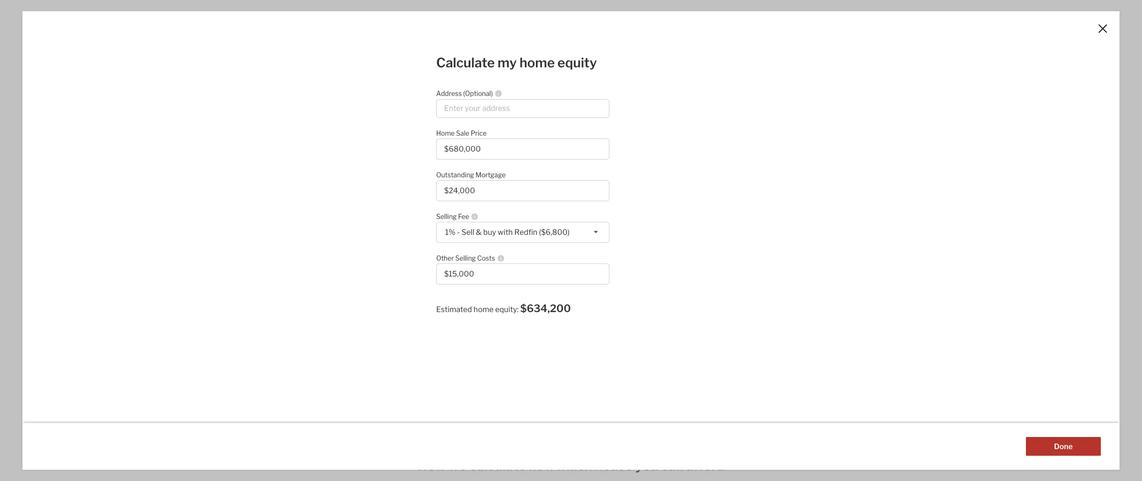 Task type: describe. For each thing, give the bounding box(es) containing it.
1%
[[445, 228, 456, 237]]

1 horizontal spatial a
[[561, 259, 565, 268]]

estimated home equity: $634,200
[[436, 302, 571, 315]]

0 vertical spatial like
[[386, 177, 395, 184]]

annual
[[355, 90, 380, 99]]

utilities.
[[434, 185, 454, 192]]

home inside estimated home equity: $634,200
[[474, 305, 494, 314]]

include
[[391, 124, 410, 131]]

1 vertical spatial selling
[[456, 254, 476, 262]]

add my home equity button
[[355, 294, 497, 313]]

outstanding mortgage element
[[436, 166, 605, 180]]

outstanding mortgage
[[436, 171, 506, 179]]

other
[[436, 254, 454, 262]]

|
[[574, 179, 576, 191]]

alimony,
[[467, 177, 489, 184]]

sale
[[456, 129, 470, 137]]

cash you can pay when you close.
[[355, 257, 443, 264]]

$360,640
[[548, 91, 665, 119]]

address
[[436, 89, 462, 97]]

equity for add my home equity
[[440, 299, 462, 308]]

City, neighborhood, or zip search field
[[355, 355, 497, 374]]

payments
[[433, 177, 459, 184]]

your
[[670, 259, 685, 268]]

Cash text field
[[363, 240, 489, 249]]

other selling costs
[[436, 254, 495, 262]]

0 horizontal spatial a
[[400, 277, 404, 286]]

you right "when" at the left
[[417, 257, 427, 264]]

home
[[436, 129, 455, 137]]

calculate my home equity dialog
[[22, 11, 1120, 470]]

when
[[402, 257, 416, 264]]

comfortable
[[578, 179, 639, 191]]

buyer's
[[431, 124, 450, 131]]

Annual household income text field
[[363, 107, 466, 116]]

have
[[381, 277, 398, 286]]

1% - sell & buy with redfin ($6,800)
[[445, 228, 570, 237]]

afford?
[[633, 10, 691, 30]]

(optional)
[[463, 89, 493, 97]]

annual household income. required field. element
[[355, 86, 492, 101]]

estimated
[[436, 305, 472, 314]]

year
[[474, 107, 489, 116]]

but
[[355, 185, 364, 192]]

see
[[605, 259, 618, 268]]

mortgage
[[623, 224, 658, 233]]

add for add my home equity
[[390, 299, 405, 308]]

close.
[[428, 257, 443, 264]]

my for add
[[406, 299, 417, 308]]

0 horizontal spatial much
[[492, 10, 536, 30]]

Monthly debts text field
[[363, 160, 459, 169]]

1 vertical spatial house
[[595, 458, 633, 474]]

costs
[[375, 185, 390, 192]]

calculate my home equity
[[436, 55, 597, 71]]

0 vertical spatial can
[[592, 10, 620, 30]]

equity:
[[495, 305, 519, 314]]

add for add a location to see homes that fit your budget
[[545, 259, 559, 268]]

mortgage
[[476, 171, 506, 179]]

equity for calculate my home equity
[[558, 55, 597, 71]]

sell
[[462, 228, 475, 237]]

home inside button
[[419, 299, 439, 308]]

month
[[466, 160, 489, 169]]

pay
[[391, 257, 401, 264]]

obligations like loan and debt payments or alimony, but not costs like groceries or utilities.
[[355, 177, 489, 192]]

before
[[355, 124, 373, 131]]

i
[[624, 10, 629, 30]]

done
[[1055, 443, 1073, 451]]

with
[[498, 228, 513, 237]]

1 vertical spatial much
[[558, 458, 593, 474]]

0 horizontal spatial can
[[381, 257, 390, 264]]

any
[[412, 124, 421, 131]]

home sale price element
[[436, 124, 605, 139]]

how for how much house can i afford?
[[452, 10, 488, 30]]

you for a
[[367, 277, 380, 286]]

redfin
[[515, 228, 538, 237]]

cash
[[355, 257, 369, 264]]

before taxes. include any co-buyer's income.
[[355, 124, 472, 131]]



Task type: vqa. For each thing, say whether or not it's contained in the screenshot.
But
yes



Task type: locate. For each thing, give the bounding box(es) containing it.
selling fee
[[436, 212, 469, 220]]

debt
[[420, 177, 432, 184]]

0 horizontal spatial how
[[418, 458, 446, 474]]

0 vertical spatial much
[[492, 10, 536, 30]]

1 horizontal spatial equity
[[558, 55, 597, 71]]

0 vertical spatial add
[[545, 259, 559, 268]]

you for pay
[[370, 257, 379, 264]]

0 vertical spatial equity
[[558, 55, 597, 71]]

/ left year
[[469, 107, 472, 116]]

my
[[498, 55, 517, 71], [406, 299, 417, 308]]

costs
[[477, 254, 495, 262]]

we
[[449, 458, 467, 474]]

0 vertical spatial or
[[461, 177, 466, 184]]

cash. required field. element
[[355, 219, 492, 234]]

my inside add my home equity button
[[406, 299, 417, 308]]

annual household income
[[355, 90, 445, 99]]

to
[[596, 259, 603, 268], [427, 277, 434, 286]]

like left loan
[[386, 177, 395, 184]]

equity down how much house can i afford?
[[558, 55, 597, 71]]

home sale price
[[436, 129, 487, 137]]

how up calculate
[[452, 10, 488, 30]]

1 vertical spatial a
[[400, 277, 404, 286]]

my inside calculate my home equity dialog
[[498, 55, 517, 71]]

address (optional)
[[436, 89, 493, 97]]

or left alimony,
[[461, 177, 466, 184]]

price
[[471, 129, 487, 137]]

how for how we calculate how much house you can afford
[[418, 458, 446, 474]]

you right cash
[[370, 257, 379, 264]]

a
[[561, 259, 565, 268], [400, 277, 404, 286]]

fee
[[458, 212, 469, 220]]

house
[[540, 10, 588, 30], [595, 458, 633, 474]]

Home Sale Price text field
[[444, 145, 602, 153]]

1 vertical spatial like
[[391, 185, 400, 192]]

selling up "1%"
[[436, 212, 457, 220]]

how
[[452, 10, 488, 30], [418, 458, 446, 474]]

taxes.
[[375, 124, 390, 131]]

1 horizontal spatial my
[[498, 55, 517, 71]]

income.
[[451, 124, 472, 131]]

my right calculate
[[498, 55, 517, 71]]

that
[[645, 259, 659, 268]]

how left the we
[[418, 458, 446, 474]]

36%
[[548, 179, 571, 191]]

1 vertical spatial add
[[390, 299, 405, 308]]

add down do you have a home to sell? at the left
[[390, 299, 405, 308]]

13.9%
[[474, 208, 497, 217]]

0 vertical spatial to
[[596, 259, 603, 268]]

Enter your address search field
[[436, 99, 610, 118]]

to left sell?
[[427, 277, 434, 286]]

requires private mortgage
[[564, 224, 658, 233]]

how we calculate how much house you can afford
[[418, 458, 725, 474]]

sell?
[[436, 277, 452, 286]]

homes
[[619, 259, 643, 268]]

my down do you have a home to sell? at the left
[[406, 299, 417, 308]]

much
[[492, 10, 536, 30], [558, 458, 593, 474]]

Outstanding Mortgage text field
[[444, 186, 602, 195]]

monthly debts. required field. element
[[355, 139, 492, 154]]

1 horizontal spatial /
[[469, 107, 472, 116]]

1 horizontal spatial how
[[452, 10, 488, 30]]

budget
[[687, 259, 712, 268]]

do
[[355, 277, 365, 286]]

equity down sell?
[[440, 299, 462, 308]]

1 vertical spatial to
[[427, 277, 434, 286]]

0 horizontal spatial equity
[[440, 299, 462, 308]]

you can afford
[[636, 458, 725, 474]]

0 horizontal spatial house
[[540, 10, 588, 30]]

1 vertical spatial or
[[427, 185, 433, 192]]

add inside button
[[390, 299, 405, 308]]

0 vertical spatial selling
[[436, 212, 457, 220]]

outstanding
[[436, 171, 474, 179]]

or down debt
[[427, 185, 433, 192]]

to left see
[[596, 259, 603, 268]]

obligations
[[355, 177, 385, 184]]

0 horizontal spatial my
[[406, 299, 417, 308]]

much right how
[[558, 458, 593, 474]]

0 horizontal spatial /
[[462, 160, 464, 169]]

&
[[476, 228, 482, 237]]

1 horizontal spatial or
[[461, 177, 466, 184]]

income
[[420, 90, 445, 99]]

you
[[370, 257, 379, 264], [417, 257, 427, 264], [367, 277, 380, 286]]

1 horizontal spatial can
[[592, 10, 620, 30]]

a right have
[[400, 277, 404, 286]]

can left pay
[[381, 257, 390, 264]]

equity inside button
[[440, 299, 462, 308]]

Other Selling Costs text field
[[444, 270, 602, 279]]

1 vertical spatial can
[[381, 257, 390, 264]]

calculate
[[436, 55, 495, 71]]

do you have a home to sell?
[[355, 277, 452, 286]]

much up calculate my home equity
[[492, 10, 536, 30]]

None range field
[[548, 196, 743, 208]]

36% | comfortable
[[548, 179, 639, 191]]

you right do
[[367, 277, 380, 286]]

0 vertical spatial how
[[452, 10, 488, 30]]

selling
[[436, 212, 457, 220], [456, 254, 476, 262]]

1 vertical spatial /
[[462, 160, 464, 169]]

1 vertical spatial equity
[[440, 299, 462, 308]]

home
[[520, 55, 555, 71], [405, 277, 425, 286], [419, 299, 439, 308], [474, 305, 494, 314]]

add
[[545, 259, 559, 268], [390, 299, 405, 308]]

/ for / year
[[469, 107, 472, 116]]

1 horizontal spatial house
[[595, 458, 633, 474]]

add left location
[[545, 259, 559, 268]]

0 vertical spatial house
[[540, 10, 588, 30]]

private
[[597, 224, 622, 233]]

a left location
[[561, 259, 565, 268]]

0 horizontal spatial add
[[390, 299, 405, 308]]

done button
[[1027, 437, 1101, 456]]

add my home equity
[[390, 299, 462, 308]]

or
[[461, 177, 466, 184], [427, 185, 433, 192]]

can left i
[[592, 10, 620, 30]]

1 vertical spatial how
[[418, 458, 446, 474]]

how
[[529, 458, 555, 474]]

($6,800)
[[539, 228, 570, 237]]

0 horizontal spatial to
[[427, 277, 434, 286]]

fit
[[660, 259, 668, 268]]

like down loan
[[391, 185, 400, 192]]

my for calculate
[[498, 55, 517, 71]]

0 vertical spatial a
[[561, 259, 565, 268]]

calculate
[[470, 458, 526, 474]]

location
[[566, 259, 594, 268]]

$634,200
[[520, 302, 571, 315]]

loan
[[397, 177, 408, 184]]

/ month
[[462, 160, 489, 169]]

/
[[469, 107, 472, 116], [462, 160, 464, 169]]

household
[[381, 90, 418, 99]]

co-
[[422, 124, 431, 131]]

/ up outstanding
[[462, 160, 464, 169]]

1 horizontal spatial add
[[545, 259, 559, 268]]

1 horizontal spatial much
[[558, 458, 593, 474]]

0 vertical spatial /
[[469, 107, 472, 116]]

selling right "other"
[[456, 254, 476, 262]]

1 vertical spatial my
[[406, 299, 417, 308]]

-
[[457, 228, 460, 237]]

0 vertical spatial my
[[498, 55, 517, 71]]

buy
[[484, 228, 496, 237]]

/ year
[[469, 107, 489, 116]]

not
[[365, 185, 374, 192]]

0 horizontal spatial or
[[427, 185, 433, 192]]

/ for / month
[[462, 160, 464, 169]]

1 horizontal spatial to
[[596, 259, 603, 268]]

groceries
[[401, 185, 426, 192]]

add a location to see homes that fit your budget
[[545, 259, 712, 268]]

equity inside dialog
[[558, 55, 597, 71]]

how much house can i afford?
[[452, 10, 691, 30]]

can
[[592, 10, 620, 30], [381, 257, 390, 264]]

and
[[409, 177, 419, 184]]

requires
[[564, 224, 596, 233]]



